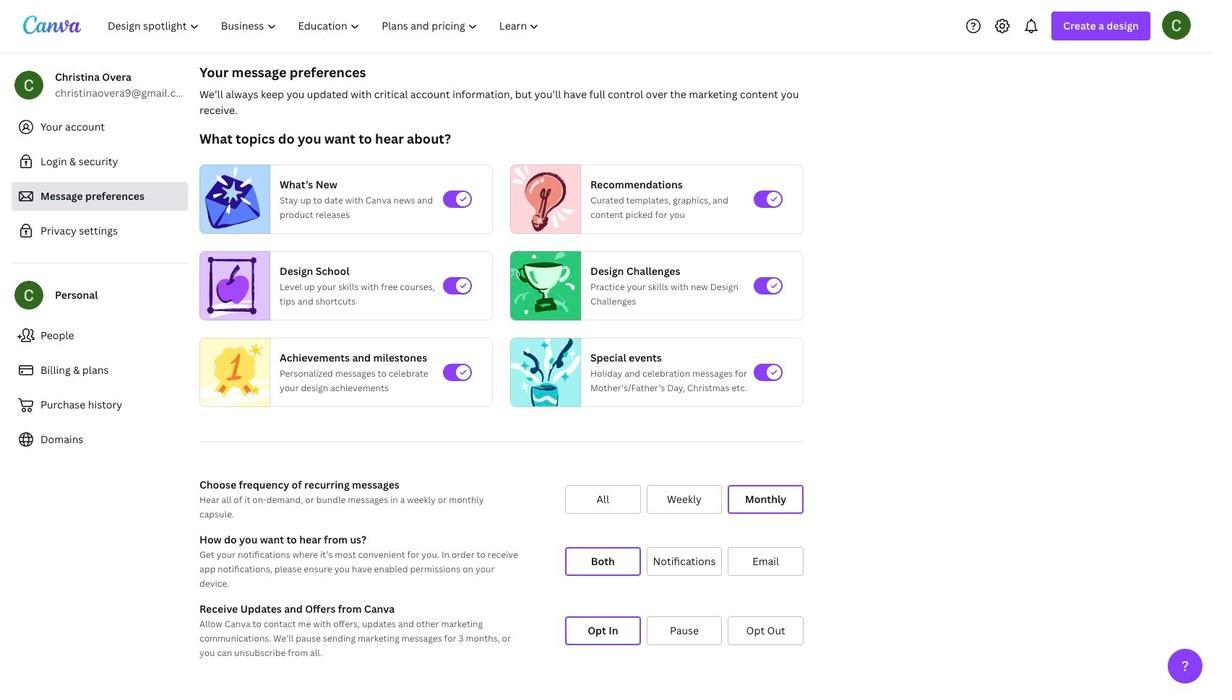Task type: vqa. For each thing, say whether or not it's contained in the screenshot.
the right starred
no



Task type: locate. For each thing, give the bounding box(es) containing it.
topic image
[[200, 165, 264, 234], [511, 165, 575, 234], [200, 252, 264, 321], [511, 252, 575, 321], [200, 335, 270, 411], [511, 335, 580, 411]]

None button
[[565, 486, 641, 515], [647, 486, 722, 515], [728, 486, 804, 515], [565, 548, 641, 577], [647, 548, 722, 577], [728, 548, 804, 577], [565, 617, 641, 646], [647, 617, 722, 646], [728, 617, 804, 646], [565, 486, 641, 515], [647, 486, 722, 515], [728, 486, 804, 515], [565, 548, 641, 577], [647, 548, 722, 577], [728, 548, 804, 577], [565, 617, 641, 646], [647, 617, 722, 646], [728, 617, 804, 646]]

top level navigation element
[[98, 12, 552, 40]]

christina overa image
[[1162, 10, 1191, 39]]



